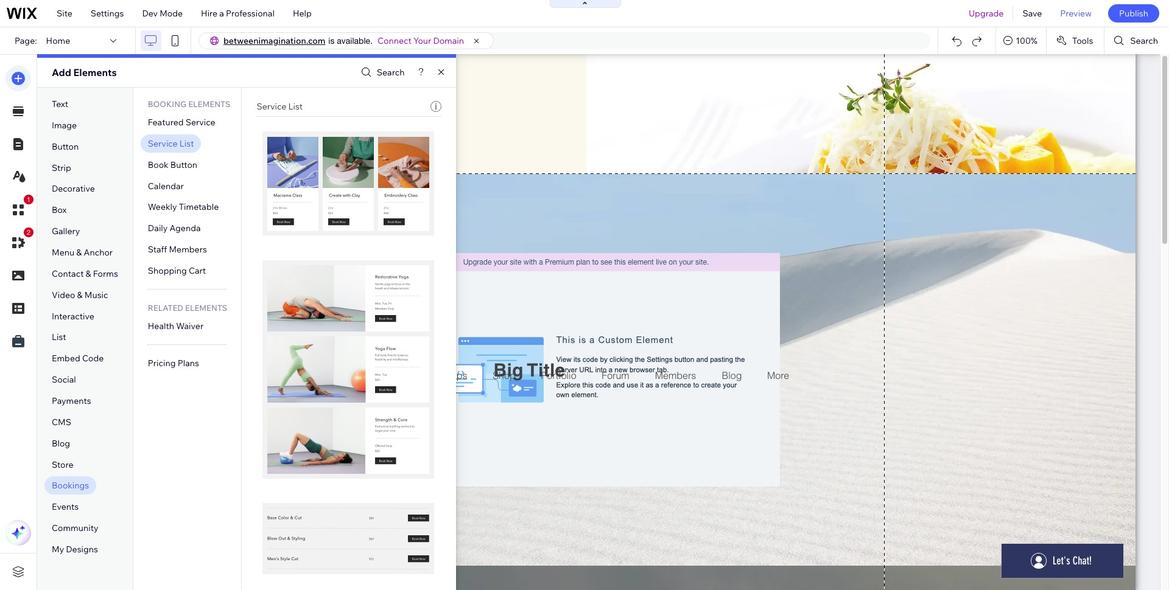 Task type: describe. For each thing, give the bounding box(es) containing it.
weekly
[[148, 202, 177, 213]]

1 button
[[5, 195, 34, 223]]

social
[[52, 375, 76, 386]]

domain
[[433, 35, 464, 46]]

elements
[[73, 66, 117, 79]]

preview
[[1061, 8, 1092, 19]]

music
[[85, 290, 108, 301]]

waiver
[[176, 321, 204, 332]]

shopping
[[148, 266, 187, 277]]

1 horizontal spatial list
[[180, 138, 194, 149]]

preview button
[[1052, 0, 1101, 27]]

interactive
[[52, 311, 94, 322]]

related elements
[[148, 303, 227, 313]]

agenda
[[170, 223, 201, 234]]

publish
[[1120, 8, 1149, 19]]

0 horizontal spatial service list
[[148, 138, 194, 149]]

contact
[[52, 269, 84, 280]]

1 horizontal spatial search
[[1131, 35, 1159, 46]]

betweenimagination.com
[[224, 35, 326, 46]]

1 vertical spatial service
[[186, 117, 215, 128]]

calendar
[[148, 181, 184, 192]]

book
[[148, 159, 169, 170]]

contact & forms
[[52, 269, 118, 280]]

connect
[[378, 35, 412, 46]]

pricing plans
[[148, 358, 199, 369]]

shopping cart
[[148, 266, 206, 277]]

gallery
[[52, 226, 80, 237]]

decorative
[[52, 184, 95, 195]]

timetable
[[179, 202, 219, 213]]

site
[[57, 8, 72, 19]]

health
[[148, 321, 174, 332]]

publish button
[[1109, 4, 1160, 23]]

cart
[[189, 266, 206, 277]]

your
[[414, 35, 432, 46]]

0 horizontal spatial button
[[52, 141, 79, 152]]

store
[[52, 460, 73, 471]]

save
[[1023, 8, 1043, 19]]

1 horizontal spatial service list
[[257, 101, 303, 112]]

hire a professional
[[201, 8, 275, 19]]

100%
[[1016, 35, 1038, 46]]

a
[[219, 8, 224, 19]]

0 horizontal spatial search
[[377, 67, 405, 78]]

my designs
[[52, 545, 98, 556]]

designs
[[66, 545, 98, 556]]

2
[[27, 229, 30, 236]]

plans
[[178, 358, 199, 369]]

embed code
[[52, 354, 104, 365]]

text
[[52, 99, 68, 110]]

bookings
[[52, 481, 89, 492]]

video
[[52, 290, 75, 301]]

featured service
[[148, 117, 215, 128]]

booking elements
[[148, 99, 231, 109]]

menu & anchor
[[52, 247, 113, 258]]

booking
[[148, 99, 187, 109]]

dev mode
[[142, 8, 183, 19]]

code
[[82, 354, 104, 365]]

& for contact
[[86, 269, 91, 280]]



Task type: locate. For each thing, give the bounding box(es) containing it.
upgrade
[[969, 8, 1004, 19]]

1 vertical spatial elements
[[185, 303, 227, 313]]

mode
[[160, 8, 183, 19]]

pricing
[[148, 358, 176, 369]]

add
[[52, 66, 71, 79]]

0 horizontal spatial list
[[52, 332, 66, 343]]

& right video
[[77, 290, 83, 301]]

search down connect
[[377, 67, 405, 78]]

2 vertical spatial list
[[52, 332, 66, 343]]

2 horizontal spatial service
[[257, 101, 287, 112]]

& for video
[[77, 290, 83, 301]]

1 vertical spatial service list
[[148, 138, 194, 149]]

button right "book" at the left of the page
[[170, 159, 197, 170]]

available.
[[337, 36, 373, 46]]

book button
[[148, 159, 197, 170]]

cms
[[52, 417, 71, 428]]

search button down connect
[[358, 64, 405, 81]]

tools
[[1073, 35, 1094, 46]]

& right menu
[[76, 247, 82, 258]]

staff members
[[148, 244, 207, 255]]

tools button
[[1047, 27, 1105, 54]]

1 horizontal spatial search button
[[1105, 27, 1170, 54]]

2 horizontal spatial list
[[288, 101, 303, 112]]

related
[[148, 303, 183, 313]]

button down image
[[52, 141, 79, 152]]

search button
[[1105, 27, 1170, 54], [358, 64, 405, 81]]

health waiver
[[148, 321, 204, 332]]

100% button
[[997, 27, 1047, 54]]

anchor
[[84, 247, 113, 258]]

weekly timetable
[[148, 202, 219, 213]]

settings
[[91, 8, 124, 19]]

menu
[[52, 247, 74, 258]]

image
[[52, 120, 77, 131]]

is
[[329, 36, 335, 46]]

dev
[[142, 8, 158, 19]]

0 vertical spatial search button
[[1105, 27, 1170, 54]]

events
[[52, 502, 79, 513]]

&
[[76, 247, 82, 258], [86, 269, 91, 280], [77, 290, 83, 301]]

0 vertical spatial service
[[257, 101, 287, 112]]

home
[[46, 35, 70, 46]]

members
[[169, 244, 207, 255]]

daily
[[148, 223, 168, 234]]

button
[[52, 141, 79, 152], [170, 159, 197, 170]]

1
[[27, 196, 30, 203]]

featured
[[148, 117, 184, 128]]

community
[[52, 523, 98, 534]]

& left forms
[[86, 269, 91, 280]]

0 vertical spatial service list
[[257, 101, 303, 112]]

professional
[[226, 8, 275, 19]]

0 vertical spatial button
[[52, 141, 79, 152]]

0 horizontal spatial service
[[148, 138, 178, 149]]

1 horizontal spatial service
[[186, 117, 215, 128]]

0 horizontal spatial search button
[[358, 64, 405, 81]]

staff
[[148, 244, 167, 255]]

strip
[[52, 162, 71, 173]]

1 horizontal spatial button
[[170, 159, 197, 170]]

payments
[[52, 396, 91, 407]]

daily agenda
[[148, 223, 201, 234]]

search
[[1131, 35, 1159, 46], [377, 67, 405, 78]]

0 vertical spatial &
[[76, 247, 82, 258]]

embed
[[52, 354, 80, 365]]

list
[[288, 101, 303, 112], [180, 138, 194, 149], [52, 332, 66, 343]]

2 vertical spatial service
[[148, 138, 178, 149]]

1 vertical spatial button
[[170, 159, 197, 170]]

0 vertical spatial elements
[[188, 99, 231, 109]]

1 vertical spatial list
[[180, 138, 194, 149]]

my
[[52, 545, 64, 556]]

box
[[52, 205, 67, 216]]

blog
[[52, 438, 70, 449]]

1 vertical spatial search
[[377, 67, 405, 78]]

search down publish button
[[1131, 35, 1159, 46]]

is available. connect your domain
[[329, 35, 464, 46]]

2 button
[[5, 228, 34, 256]]

1 vertical spatial &
[[86, 269, 91, 280]]

service list
[[257, 101, 303, 112], [148, 138, 194, 149]]

elements up 'waiver'
[[185, 303, 227, 313]]

video & music
[[52, 290, 108, 301]]

0 vertical spatial list
[[288, 101, 303, 112]]

2 vertical spatial &
[[77, 290, 83, 301]]

elements up featured service on the left top of page
[[188, 99, 231, 109]]

service
[[257, 101, 287, 112], [186, 117, 215, 128], [148, 138, 178, 149]]

search button down publish button
[[1105, 27, 1170, 54]]

1 vertical spatial search button
[[358, 64, 405, 81]]

help
[[293, 8, 312, 19]]

forms
[[93, 269, 118, 280]]

elements
[[188, 99, 231, 109], [185, 303, 227, 313]]

add elements
[[52, 66, 117, 79]]

0 vertical spatial search
[[1131, 35, 1159, 46]]

save button
[[1014, 0, 1052, 27]]

elements for related elements
[[185, 303, 227, 313]]

& for menu
[[76, 247, 82, 258]]

elements for booking elements
[[188, 99, 231, 109]]

hire
[[201, 8, 218, 19]]



Task type: vqa. For each thing, say whether or not it's contained in the screenshot.
https://www.wix.com/mysite connect your domain
no



